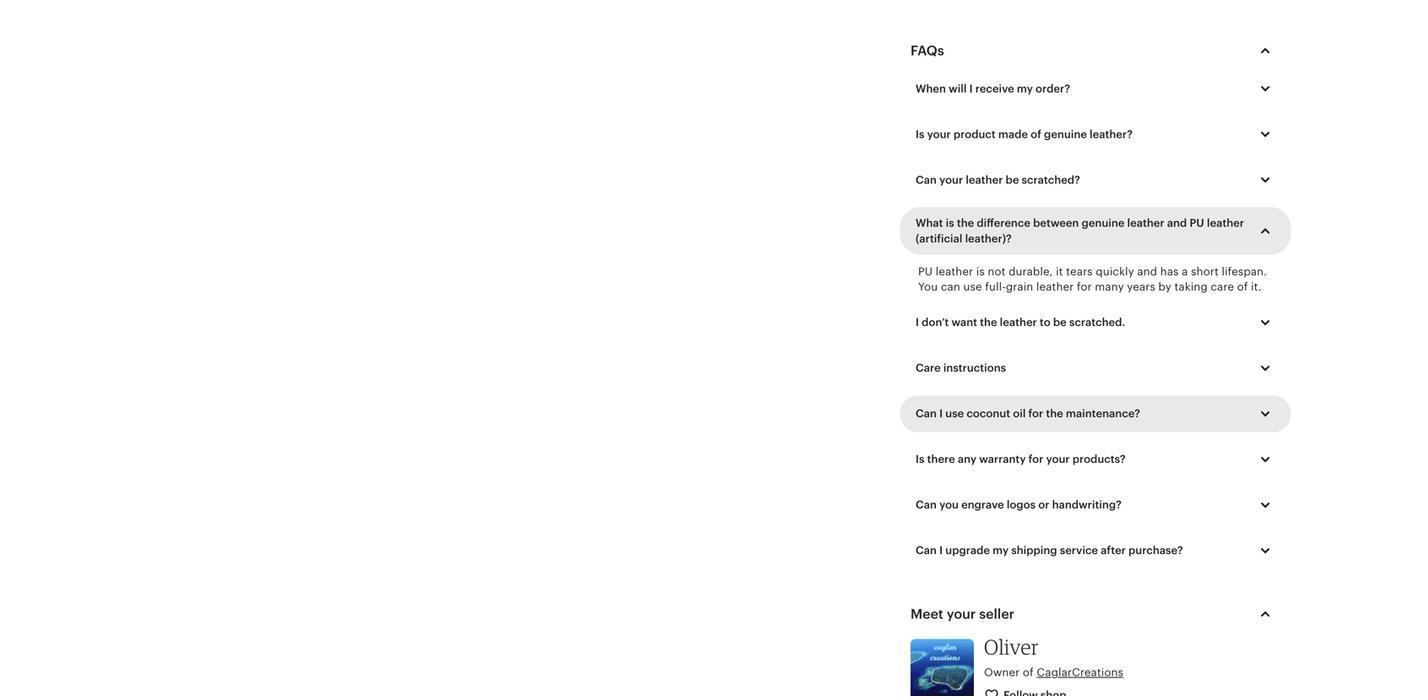 Task type: vqa. For each thing, say whether or not it's contained in the screenshot.
94.98's $
no



Task type: locate. For each thing, give the bounding box(es) containing it.
can i upgrade my shipping service after purchase?
[[916, 544, 1184, 557]]

what is the difference between genuine leather and pu leather (artificial leather)?
[[916, 217, 1245, 245]]

i don't want the leather to be scratched.
[[916, 316, 1126, 329]]

is down when
[[916, 128, 925, 141]]

the right oil
[[1047, 408, 1064, 420]]

1 is from the top
[[916, 128, 925, 141]]

you
[[940, 499, 959, 511]]

1 horizontal spatial is
[[977, 265, 985, 278]]

use left coconut
[[946, 408, 964, 420]]

0 vertical spatial pu
[[1190, 217, 1205, 230]]

can inside 'dropdown button'
[[916, 174, 937, 186]]

pu up you
[[919, 265, 933, 278]]

leather
[[966, 174, 1003, 186], [1128, 217, 1165, 230], [1208, 217, 1245, 230], [936, 265, 974, 278], [1037, 281, 1074, 293], [1000, 316, 1038, 329]]

1 vertical spatial pu
[[919, 265, 933, 278]]

my left order?
[[1017, 82, 1033, 95]]

1 vertical spatial use
[[946, 408, 964, 420]]

leather down product
[[966, 174, 1003, 186]]

scratched?
[[1022, 174, 1081, 186]]

short
[[1192, 265, 1219, 278]]

can left you
[[916, 499, 937, 511]]

my
[[1017, 82, 1033, 95], [993, 544, 1009, 557]]

pu leather is not durable, it tears quickly and has a short lifespan. you can use full-grain leather for many years by taking care of it.
[[919, 265, 1268, 293]]

engrave
[[962, 499, 1005, 511]]

instructions
[[944, 362, 1007, 375]]

for down tears
[[1077, 281, 1092, 293]]

can you engrave logos or handwriting?
[[916, 499, 1122, 511]]

0 vertical spatial for
[[1077, 281, 1092, 293]]

2 vertical spatial the
[[1047, 408, 1064, 420]]

3 can from the top
[[916, 499, 937, 511]]

of
[[1031, 128, 1042, 141], [1238, 281, 1249, 293], [1023, 666, 1034, 679]]

can i use coconut oil for the maintenance? button
[[903, 396, 1289, 432]]

1 vertical spatial be
[[1054, 316, 1067, 329]]

leather up has
[[1128, 217, 1165, 230]]

your for leather
[[940, 174, 964, 186]]

is left the there
[[916, 453, 925, 466]]

can your leather be scratched?
[[916, 174, 1081, 186]]

1 horizontal spatial my
[[1017, 82, 1033, 95]]

0 vertical spatial is
[[916, 128, 925, 141]]

is inside what is the difference between genuine leather and pu leather (artificial leather)?
[[946, 217, 955, 230]]

faqs button
[[896, 30, 1291, 71]]

0 vertical spatial be
[[1006, 174, 1020, 186]]

is up '(artificial'
[[946, 217, 955, 230]]

your up the what
[[940, 174, 964, 186]]

can up the what
[[916, 174, 937, 186]]

after
[[1101, 544, 1126, 557]]

of inside oliver owner of caglarcreations
[[1023, 666, 1034, 679]]

can i upgrade my shipping service after purchase? button
[[903, 533, 1289, 569]]

is left the not
[[977, 265, 985, 278]]

0 vertical spatial genuine
[[1045, 128, 1088, 141]]

pu up short
[[1190, 217, 1205, 230]]

1 vertical spatial is
[[916, 453, 925, 466]]

0 vertical spatial my
[[1017, 82, 1033, 95]]

difference
[[977, 217, 1031, 230]]

be
[[1006, 174, 1020, 186], [1054, 316, 1067, 329]]

4 can from the top
[[916, 544, 937, 557]]

will
[[949, 82, 967, 95]]

order?
[[1036, 82, 1071, 95]]

is
[[916, 128, 925, 141], [916, 453, 925, 466]]

1 horizontal spatial the
[[980, 316, 998, 329]]

genuine inside what is the difference between genuine leather and pu leather (artificial leather)?
[[1082, 217, 1125, 230]]

your right meet
[[947, 607, 976, 622]]

for
[[1077, 281, 1092, 293], [1029, 408, 1044, 420], [1029, 453, 1044, 466]]

the right want
[[980, 316, 998, 329]]

0 vertical spatial the
[[957, 217, 975, 230]]

(artificial
[[916, 232, 963, 245]]

0 vertical spatial and
[[1168, 217, 1188, 230]]

you
[[919, 281, 938, 293]]

0 vertical spatial of
[[1031, 128, 1042, 141]]

care instructions button
[[903, 351, 1289, 386]]

can you engrave logos or handwriting? button
[[903, 487, 1289, 523]]

i
[[970, 82, 973, 95], [916, 316, 920, 329], [940, 408, 943, 420], [940, 544, 943, 557]]

for right warranty
[[1029, 453, 1044, 466]]

1 horizontal spatial be
[[1054, 316, 1067, 329]]

leather?
[[1090, 128, 1133, 141]]

and
[[1168, 217, 1188, 230], [1138, 265, 1158, 278]]

warranty
[[980, 453, 1026, 466]]

0 horizontal spatial be
[[1006, 174, 1020, 186]]

genuine left 'leather?'
[[1045, 128, 1088, 141]]

oliver owner of caglarcreations
[[985, 635, 1124, 679]]

1 vertical spatial my
[[993, 544, 1009, 557]]

made
[[999, 128, 1029, 141]]

1 can from the top
[[916, 174, 937, 186]]

pu inside pu leather is not durable, it tears quickly and has a short lifespan. you can use full-grain leather for many years by taking care of it.
[[919, 265, 933, 278]]

meet
[[911, 607, 944, 622]]

use
[[964, 281, 983, 293], [946, 408, 964, 420]]

your left product
[[928, 128, 951, 141]]

don't
[[922, 316, 949, 329]]

is for is there any warranty for your products?
[[916, 453, 925, 466]]

taking
[[1175, 281, 1208, 293]]

service
[[1060, 544, 1099, 557]]

receive
[[976, 82, 1015, 95]]

0 horizontal spatial is
[[946, 217, 955, 230]]

genuine down "can your leather be scratched?" 'dropdown button'
[[1082, 217, 1125, 230]]

1 vertical spatial and
[[1138, 265, 1158, 278]]

what is the difference between genuine leather and pu leather (artificial leather)? button
[[903, 208, 1289, 254]]

can down care
[[916, 408, 937, 420]]

the
[[957, 217, 975, 230], [980, 316, 998, 329], [1047, 408, 1064, 420]]

your left products?
[[1047, 453, 1070, 466]]

i don't want the leather to be scratched. button
[[903, 305, 1289, 340]]

use inside dropdown button
[[946, 408, 964, 420]]

logos
[[1007, 499, 1036, 511]]

and inside what is the difference between genuine leather and pu leather (artificial leather)?
[[1168, 217, 1188, 230]]

between
[[1034, 217, 1080, 230]]

can for can your leather be scratched?
[[916, 174, 937, 186]]

0 horizontal spatial the
[[957, 217, 975, 230]]

meet your seller button
[[896, 594, 1291, 635]]

use right can
[[964, 281, 983, 293]]

2 can from the top
[[916, 408, 937, 420]]

and up has
[[1168, 217, 1188, 230]]

genuine for leather?
[[1045, 128, 1088, 141]]

be left scratched?
[[1006, 174, 1020, 186]]

1 vertical spatial the
[[980, 316, 998, 329]]

1 vertical spatial is
[[977, 265, 985, 278]]

owner
[[985, 666, 1020, 679]]

is
[[946, 217, 955, 230], [977, 265, 985, 278]]

1 horizontal spatial pu
[[1190, 217, 1205, 230]]

is there any warranty for your products?
[[916, 453, 1126, 466]]

0 horizontal spatial my
[[993, 544, 1009, 557]]

has
[[1161, 265, 1179, 278]]

for right oil
[[1029, 408, 1044, 420]]

pu inside what is the difference between genuine leather and pu leather (artificial leather)?
[[1190, 217, 1205, 230]]

1 vertical spatial genuine
[[1082, 217, 1125, 230]]

your
[[928, 128, 951, 141], [940, 174, 964, 186], [1047, 453, 1070, 466], [947, 607, 976, 622]]

your for seller
[[947, 607, 976, 622]]

or
[[1039, 499, 1050, 511]]

1 vertical spatial of
[[1238, 281, 1249, 293]]

can left upgrade
[[916, 544, 937, 557]]

of right owner
[[1023, 666, 1034, 679]]

is there any warranty for your products? button
[[903, 442, 1289, 477]]

of left it.
[[1238, 281, 1249, 293]]

it.
[[1252, 281, 1262, 293]]

can for can i upgrade my shipping service after purchase?
[[916, 544, 937, 557]]

the up leather)?
[[957, 217, 975, 230]]

1 horizontal spatial and
[[1168, 217, 1188, 230]]

to
[[1040, 316, 1051, 329]]

your inside 'dropdown button'
[[940, 174, 964, 186]]

pu
[[1190, 217, 1205, 230], [919, 265, 933, 278]]

0 horizontal spatial and
[[1138, 265, 1158, 278]]

2 vertical spatial for
[[1029, 453, 1044, 466]]

of right made at top right
[[1031, 128, 1042, 141]]

can for can i use coconut oil for the maintenance?
[[916, 408, 937, 420]]

2 is from the top
[[916, 453, 925, 466]]

oliver image
[[911, 639, 974, 696]]

care
[[916, 362, 941, 375]]

quickly
[[1096, 265, 1135, 278]]

genuine
[[1045, 128, 1088, 141], [1082, 217, 1125, 230]]

and up the 'years'
[[1138, 265, 1158, 278]]

2 vertical spatial of
[[1023, 666, 1034, 679]]

care
[[1211, 281, 1235, 293]]

0 vertical spatial use
[[964, 281, 983, 293]]

products?
[[1073, 453, 1126, 466]]

0 horizontal spatial pu
[[919, 265, 933, 278]]

my right upgrade
[[993, 544, 1009, 557]]

0 vertical spatial is
[[946, 217, 955, 230]]

be right the to
[[1054, 316, 1067, 329]]



Task type: describe. For each thing, give the bounding box(es) containing it.
by
[[1159, 281, 1172, 293]]

want
[[952, 316, 978, 329]]

is for is your product made of genuine leather?
[[916, 128, 925, 141]]

when will i receive my order?
[[916, 82, 1071, 95]]

leather up can
[[936, 265, 974, 278]]

1 vertical spatial for
[[1029, 408, 1044, 420]]

i left upgrade
[[940, 544, 943, 557]]

be inside dropdown button
[[1054, 316, 1067, 329]]

when will i receive my order? button
[[903, 71, 1289, 107]]

it
[[1056, 265, 1064, 278]]

upgrade
[[946, 544, 990, 557]]

can your leather be scratched? button
[[903, 162, 1289, 198]]

many
[[1095, 281, 1125, 293]]

is inside pu leather is not durable, it tears quickly and has a short lifespan. you can use full-grain leather for many years by taking care of it.
[[977, 265, 985, 278]]

i left don't
[[916, 316, 920, 329]]

leather inside 'dropdown button'
[[966, 174, 1003, 186]]

care instructions
[[916, 362, 1007, 375]]

the inside what is the difference between genuine leather and pu leather (artificial leather)?
[[957, 217, 975, 230]]

what
[[916, 217, 944, 230]]

genuine for leather
[[1082, 217, 1125, 230]]

is your product made of genuine leather?
[[916, 128, 1133, 141]]

seller
[[980, 607, 1015, 622]]

there
[[928, 453, 956, 466]]

grain
[[1006, 281, 1034, 293]]

leather)?
[[966, 232, 1012, 245]]

faqs
[[911, 43, 945, 58]]

maintenance?
[[1066, 408, 1141, 420]]

your for product
[[928, 128, 951, 141]]

handwriting?
[[1053, 499, 1122, 511]]

leather left the to
[[1000, 316, 1038, 329]]

be inside 'dropdown button'
[[1006, 174, 1020, 186]]

durable,
[[1009, 265, 1053, 278]]

can for can you engrave logos or handwriting?
[[916, 499, 937, 511]]

lifespan.
[[1222, 265, 1268, 278]]

leather down the it
[[1037, 281, 1074, 293]]

caglarcreations link
[[1037, 666, 1124, 679]]

is your product made of genuine leather? button
[[903, 117, 1289, 152]]

and inside pu leather is not durable, it tears quickly and has a short lifespan. you can use full-grain leather for many years by taking care of it.
[[1138, 265, 1158, 278]]

purchase?
[[1129, 544, 1184, 557]]

shipping
[[1012, 544, 1058, 557]]

oil
[[1013, 408, 1026, 420]]

can i use coconut oil for the maintenance?
[[916, 408, 1141, 420]]

years
[[1128, 281, 1156, 293]]

i up the there
[[940, 408, 943, 420]]

full-
[[986, 281, 1006, 293]]

leather up lifespan.
[[1208, 217, 1245, 230]]

any
[[958, 453, 977, 466]]

tears
[[1067, 265, 1093, 278]]

scratched.
[[1070, 316, 1126, 329]]

a
[[1182, 265, 1189, 278]]

use inside pu leather is not durable, it tears quickly and has a short lifespan. you can use full-grain leather for many years by taking care of it.
[[964, 281, 983, 293]]

when
[[916, 82, 946, 95]]

not
[[988, 265, 1006, 278]]

2 horizontal spatial the
[[1047, 408, 1064, 420]]

of inside dropdown button
[[1031, 128, 1042, 141]]

of inside pu leather is not durable, it tears quickly and has a short lifespan. you can use full-grain leather for many years by taking care of it.
[[1238, 281, 1249, 293]]

coconut
[[967, 408, 1011, 420]]

product
[[954, 128, 996, 141]]

i right will at the right top
[[970, 82, 973, 95]]

caglarcreations
[[1037, 666, 1124, 679]]

for inside pu leather is not durable, it tears quickly and has a short lifespan. you can use full-grain leather for many years by taking care of it.
[[1077, 281, 1092, 293]]

can
[[941, 281, 961, 293]]

oliver
[[985, 635, 1039, 659]]

meet your seller
[[911, 607, 1015, 622]]



